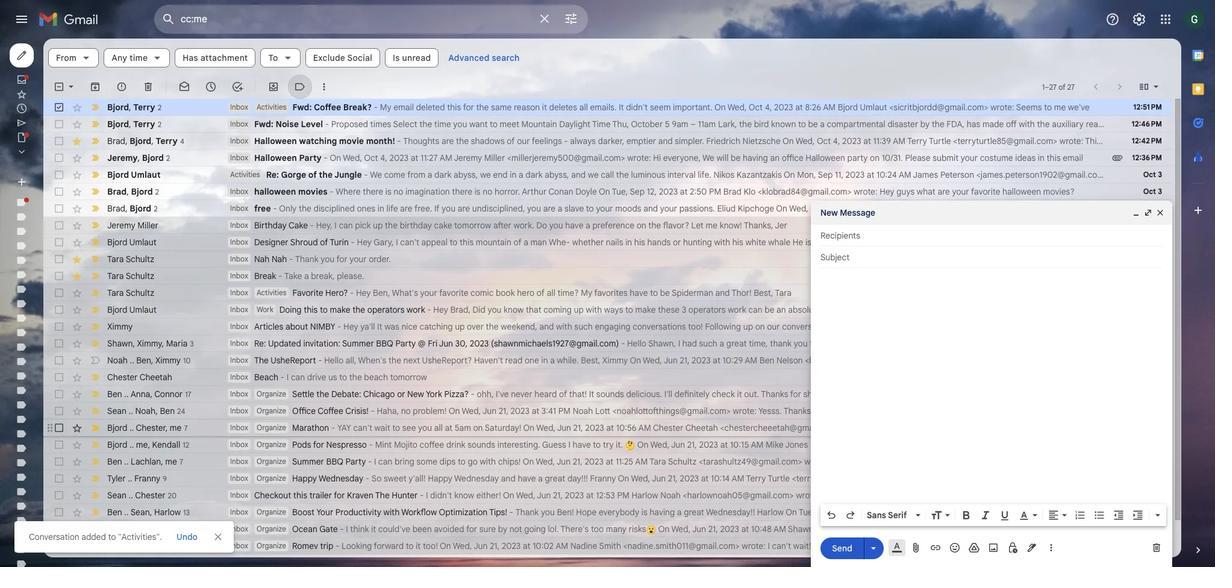 Task type: vqa. For each thing, say whether or not it's contained in the screenshot.
end
yes



Task type: describe. For each thing, give the bounding box(es) containing it.
ben down chester cheetah
[[107, 388, 122, 399]]

a right from
[[428, 169, 432, 180]]

2023 down not
[[502, 541, 521, 551]]

10/31.
[[882, 152, 903, 163]]

2 for inbox free - only the disciplined ones in life are free. if you are undisciplined, you  are a slave to your moods and your passions. eliud kipchoge on wed, sep 13,  2023 at 1:58 pm brad klo <klobrad84@gmail.com
[[154, 204, 158, 213]]

0 vertical spatial an
[[1112, 136, 1121, 146]]

terry down <tarashultz49@gmail.com>
[[746, 473, 766, 484]]

1 vertical spatial or
[[397, 389, 405, 400]]

22 inbox from the top
[[230, 474, 248, 483]]

for right the "trailer"
[[334, 490, 345, 501]]

pm right 2:50
[[709, 186, 722, 197]]

wrote: left the oh
[[796, 490, 820, 501]]

2 horizontal spatial didn't
[[863, 490, 885, 501]]

has
[[183, 52, 198, 63]]

no right someone
[[861, 237, 871, 248]]

1 vertical spatial thu,
[[937, 338, 954, 349]]

2 27 from the left
[[1068, 82, 1075, 91]]

on wed, jun 21, 2023 at 10:48 am shawn michaels  <shawnmichaels1927@gmail.com> wrote: i believe this
[[657, 524, 1058, 535]]

attach files image
[[911, 542, 923, 554]]

to right known
[[798, 119, 806, 130]]

- right tips!
[[510, 507, 513, 518]]

row containing maria
[[43, 538, 1172, 554]]

0 horizontal spatial anna
[[131, 388, 150, 399]]

sean down tyler on the bottom
[[107, 490, 127, 500]]

ben .. lachlan , me 7
[[107, 456, 183, 467]]

horror.
[[495, 186, 520, 197]]

21 for i didn't know either! on wed, jun 21, 2023 at 12:53 pm harlow noah  <harlownoah05@gmail.com> wrote: oh hmm, i didn't know that bullet train was  based on a book either!! on tue, jun 20,
[[1156, 491, 1163, 500]]

brad , bjord 2 for halloween movies
[[107, 186, 159, 197]]

11:27
[[421, 152, 438, 163]]

can down ushereport
[[291, 372, 305, 383]]

1 horizontal spatial klo
[[922, 203, 934, 214]]

1 horizontal spatial 4
[[1158, 237, 1163, 246]]

is left full
[[961, 473, 967, 484]]

- left yay
[[331, 422, 335, 433]]

row containing jeremy
[[43, 149, 1172, 166]]

2 his from the left
[[733, 237, 744, 248]]

21, down had
[[680, 355, 690, 366]]

sep down sep 11
[[1144, 237, 1156, 246]]

on right anna!
[[860, 389, 871, 400]]

noise
[[276, 119, 299, 130]]

1 horizontal spatial thank
[[516, 507, 539, 518]]

13,
[[828, 203, 837, 214]]

cell for inbox beach - i can drive us to the beach tomorrow
[[1129, 371, 1172, 383]]

next
[[404, 355, 420, 366]]

it.
[[616, 439, 623, 450]]

delicious.
[[626, 389, 662, 400]]

1 horizontal spatial it
[[589, 389, 594, 400]]

bulleted list ‪(⌘⇧8)‬ image
[[1094, 509, 1106, 521]]

engaging
[[595, 321, 631, 332]]

wrote: down 10:48
[[742, 541, 766, 551]]

cell for summer bbq party - i can bring some dips to go with chips! on wed, jun 21, 2023 at 11:25 am  tara schultz <tarashultz49@gmail.com> wrote: hey there, sounds great! where  will this be located? tara on wed, jun 21,
[[1129, 456, 1172, 468]]

me down nadine .. me , mail 7
[[133, 540, 145, 551]]

organize for settle the debate: chicago or new york pizza?
[[257, 389, 286, 398]]

on down call
[[599, 186, 610, 197]]

"activities".
[[118, 532, 162, 542]]

jeremy for ,
[[107, 152, 138, 163]]

🤔 image
[[625, 440, 635, 451]]

0 horizontal spatial favorite
[[439, 287, 469, 298]]

inbox inside inbox the ushereport - hello all, when's the next ushereport? haven't read one in a while. best,  ximmy on wed, jun 21, 2023 at 10:29 am ben nelson  <ben.nelson1980@gmail.com> wrote: on wed, jun 21, 2023 at 12:44
[[230, 356, 248, 365]]

submit
[[933, 152, 959, 163]]

1 horizontal spatial favorite
[[972, 186, 1001, 197]]

terry up jeremy , bjord 2
[[156, 135, 178, 146]]

discard draft ‪(⌘⇧d)‬ image
[[1151, 542, 1163, 554]]

1 vertical spatial summer
[[292, 456, 324, 467]]

3 inside "shawn , ximmy , maria 3"
[[190, 339, 194, 348]]

1 vertical spatial all
[[547, 287, 556, 298]]

0 horizontal spatial miller
[[138, 220, 158, 231]]

inbox inside inbox nah nah - thank you for your order.
[[230, 254, 248, 263]]

3 row from the top
[[43, 133, 1172, 149]]

bjord umlaut for activities
[[107, 169, 161, 180]]

hands
[[648, 237, 671, 248]]

0 horizontal spatial know
[[454, 490, 474, 501]]

tips!
[[490, 507, 507, 518]]

2 horizontal spatial know
[[887, 490, 907, 501]]

0 vertical spatial where
[[336, 186, 361, 197]]

4 inside brad , bjord , terry 4
[[180, 136, 184, 146]]

bjord umlaut for inbox
[[107, 237, 157, 248]]

has attachment image
[[1112, 152, 1124, 164]]

.. for marathon - yay can't wait to see you all at 5am on saturday! on wed, jun 21, 2023 at  10:56 am chester cheetah <chestercheeetah@gmail.com> wrote: me too
[[130, 422, 134, 433]]

0 horizontal spatial <terryturtle85@gmail.com>
[[792, 473, 897, 484]]

1 vertical spatial turtle
[[768, 473, 790, 484]]

0 horizontal spatial didn't
[[430, 490, 452, 501]]

close image
[[1156, 208, 1166, 218]]

time inside popup button
[[130, 52, 148, 63]]

mint
[[375, 439, 392, 450]]

brad for thoughts are the shadows of our feelings - always darker, emptier and  simpler. friedrich nietzsche on wed, oct 4, 2023 at 11:39 am terry turtle  <terryturtle85@gmail.com> wrote: this is an
[[107, 135, 125, 146]]

13 row from the top
[[43, 301, 1172, 318]]

2 horizontal spatial great
[[727, 338, 747, 349]]

organize for office coffee crisis!
[[257, 406, 286, 415]]

ximmy down engaging
[[603, 355, 628, 366]]

.. for settle the debate: chicago or new york pizza? - ohh, i've never heard of that! it sounds delicious. i'll definitely check  it out. thanks for sharing, anna! on wed, jun 21, 2023 at 4:10 pm anna  medina <medinaanna1994@gmail.com> wrote:
[[124, 388, 129, 399]]

row containing tyler
[[43, 470, 1172, 487]]

1 work from the left
[[407, 304, 425, 315]]

marathon
[[292, 422, 329, 433]]

1 halloween from the left
[[254, 186, 296, 197]]

21 inbox from the top
[[230, 457, 248, 466]]

2 horizontal spatial maria
[[901, 338, 922, 349]]

always
[[570, 136, 596, 146]]

10:14
[[711, 473, 730, 484]]

2 horizontal spatial sounds
[[872, 456, 900, 467]]

0 horizontal spatial best,
[[581, 355, 601, 366]]

numbered list ‪(⌘⇧7)‬ image
[[1075, 509, 1087, 521]]

1 dark from the left
[[435, 169, 452, 180]]

row containing noah
[[43, 352, 1172, 369]]

bold ‪(⌘b)‬ image
[[961, 509, 973, 521]]

0 vertical spatial all
[[580, 102, 588, 113]]

to right the added
[[108, 532, 116, 542]]

2 vertical spatial my
[[925, 473, 936, 484]]

on left 29,
[[924, 338, 936, 349]]

same
[[491, 102, 512, 113]]

to left try
[[593, 439, 601, 450]]

- right jungle
[[364, 169, 368, 180]]

0 vertical spatial best,
[[890, 237, 909, 248]]

your down 'peterson'
[[953, 186, 970, 197]]

jun 21 for i think it could've been avoided for sure by not going lol. there's too  many risks
[[1142, 524, 1163, 533]]

2 horizontal spatial shawn
[[1049, 338, 1074, 349]]

on right party
[[870, 152, 880, 163]]

5
[[665, 119, 670, 130]]

i left had
[[678, 338, 681, 349]]

1 vertical spatial my
[[581, 287, 592, 298]]

sean .. noah , ben 24
[[107, 405, 185, 416]]

18 row from the top
[[43, 386, 1183, 403]]

cell for doing this to make the operators work - hey brad, did you know that coming up with ways to make these 3 operators  work can be an absolute pain?
[[1129, 304, 1172, 316]]

man
[[531, 237, 547, 248]]

7 row from the top
[[43, 200, 1172, 217]]

1 we from the left
[[480, 169, 491, 180]]

have down chips! at the left
[[518, 473, 536, 484]]

24 inbox from the top
[[230, 507, 248, 516]]

1 horizontal spatial anna
[[985, 389, 1005, 400]]

ximmy up noah .. ben , ximmy 10
[[137, 338, 162, 349]]

4 jun 21 from the top
[[1142, 541, 1163, 550]]

coffee
[[420, 439, 444, 450]]

.. for office coffee crisis! - haha, no problem! on wed, jun 21, 2023 at 3:41 pm noah lott  <noahlottofthings@gmail.com> wrote: yesss. thanks for the quick response  ben. on wed, jun 21, 2023 at 1:18 pm chester cheetah <
[[129, 405, 133, 416]]

19 inbox from the top
[[230, 423, 248, 432]]

designer
[[254, 237, 288, 248]]

2 vertical spatial that
[[909, 490, 925, 501]]

inbox inside inbox halloween party - on wed, oct 4, 2023 at 11:27 am jeremy miller <millerjeremy500@gmail.com>  wrote: hi everyone, we will be having an office halloween party on 10/31.  please submit your costume ideas in this email
[[230, 153, 248, 162]]

guess
[[542, 439, 566, 450]]

productivity
[[336, 507, 381, 518]]

arthur
[[522, 186, 547, 197]]

office
[[292, 406, 316, 416]]

hey down 10:24
[[880, 186, 895, 197]]

1 vertical spatial our
[[767, 321, 780, 332]]

1 horizontal spatial will
[[954, 456, 966, 467]]

social
[[347, 52, 372, 63]]

cell for settle the debate: chicago or new york pizza? - ohh, i've never heard of that! it sounds delicious. i'll definitely check  it out. thanks for sharing, anna! on wed, jun 21, 2023 at 4:10 pm anna  medina <medinaanna1994@gmail.com> wrote:
[[1129, 388, 1172, 400]]

conversation added to "activities".
[[29, 532, 162, 542]]

a right end
[[519, 169, 524, 180]]

piqued
[[1011, 321, 1037, 332]]

the up movies
[[319, 169, 333, 180]]

break?
[[343, 102, 372, 113]]

21, up the gotta
[[970, 406, 980, 416]]

2023 left 4:10
[[922, 389, 941, 400]]

p
[[1212, 507, 1216, 518]]

8:26
[[805, 102, 821, 113]]

at left 4:10
[[943, 389, 951, 400]]

organize for ocean gate
[[257, 524, 286, 533]]

jun 21 for i didn't know either! on wed, jun 21, 2023 at 12:53 pm harlow noah  <harlownoah05@gmail.com> wrote: oh hmm, i didn't know that bullet train was  based on a book either!! on tue, jun 20,
[[1142, 491, 1163, 500]]

on up <sean.paul032000@gmail.com>
[[1014, 490, 1024, 501]]

for down turin
[[337, 254, 348, 265]]

pods for nespresso
[[292, 439, 367, 450]]

cell for inbox re: updated invitation: summer bbq party @ fri jun 30, 2023 (shawnmichaels1927@gmail.com) - hello shawn, i had such a great time, thank you for the invite! sincerely,  maria on thu, jun 29, 2023 at 4:32 pm shawn michaels  <shawnmichaels1927@gma
[[1060, 337, 1172, 350]]

tara schultz for favorite hero? - hey ben, what's your favorite comic book hero of all time? my favorites  have to be spiderman and thor! best, tara
[[107, 287, 154, 298]]

wed, up office
[[796, 136, 815, 146]]

wed, up going in the bottom of the page
[[516, 490, 536, 501]]

0 vertical spatial thank
[[295, 254, 319, 265]]

hero
[[517, 287, 535, 298]]

21 for i think it could've been avoided for sure by not going lol. there's too  many risks
[[1156, 524, 1163, 533]]

emails.
[[590, 102, 617, 113]]

brad , bjord 2 for free
[[107, 203, 158, 214]]

0 horizontal spatial can't
[[353, 422, 372, 433]]

hunting
[[683, 237, 712, 248]]

1 vertical spatial cheetah
[[1075, 406, 1108, 416]]

0 horizontal spatial some
[[417, 456, 438, 467]]

oct down month!
[[364, 152, 378, 163]]

5 row from the top
[[43, 166, 1172, 183]]

1 vertical spatial 4,
[[833, 136, 840, 146]]

updated
[[268, 338, 301, 349]]

ideas
[[1016, 152, 1036, 163]]

oct up the pop out image
[[1144, 187, 1157, 196]]

1 make from the left
[[330, 304, 350, 315]]

0 horizontal spatial having
[[650, 507, 675, 518]]

wed, down 29,
[[962, 355, 981, 366]]

1 vertical spatial tomorrow
[[390, 372, 427, 383]]

hey up 'catching'
[[434, 304, 448, 315]]

inbox designer shroud of turin - hey gary, i can't appeal to this mountain of a man whe- whether nails in  his hands or hunting with his white whale he is someone to no one best,  bjord
[[230, 237, 931, 248]]

organize for pods for nespresso
[[257, 440, 286, 449]]

1 horizontal spatial nadine
[[149, 540, 176, 551]]

am right 10:29
[[745, 355, 758, 366]]

1 horizontal spatial check
[[979, 439, 1002, 450]]

0 vertical spatial that
[[526, 304, 542, 315]]

going
[[524, 524, 546, 535]]

24 row from the top
[[43, 487, 1172, 504]]

9 row from the top
[[43, 234, 1172, 251]]

0 horizontal spatial email
[[394, 102, 414, 113]]

am right 11:25
[[635, 456, 648, 467]]

21, down "wednesday!!"
[[709, 524, 718, 535]]

7 for chester
[[184, 423, 188, 432]]

work
[[257, 305, 273, 314]]

cell for inbox the ushereport - hello all, when's the next ushereport? haven't read one in a while. best,  ximmy on wed, jun 21, 2023 at 10:29 am ben nelson  <ben.nelson1980@gmail.com> wrote: on wed, jun 21, 2023 at 12:44
[[1129, 354, 1172, 366]]

the up the 'thoughts'
[[420, 119, 432, 130]]

at left 1:44
[[869, 507, 876, 518]]

gmail image
[[39, 7, 104, 31]]

i down 10:48
[[768, 541, 770, 551]]

undisciplined,
[[472, 203, 525, 214]]

mike
[[766, 439, 784, 450]]

.. for inbox the ushereport - hello all, when's the next ushereport? haven't read one in a while. best,  ximmy on wed, jun 21, 2023 at 10:29 am ben nelson  <ben.nelson1980@gmail.com> wrote: on wed, jun 21, 2023 at 12:44
[[130, 355, 134, 366]]

to left go at the left
[[458, 456, 466, 467]]

17 inbox from the top
[[230, 389, 248, 398]]

snooze image
[[205, 81, 217, 93]]

- up take
[[289, 254, 293, 265]]

11am
[[698, 119, 716, 130]]

0 vertical spatial miller
[[484, 152, 505, 163]]

fri
[[428, 338, 438, 349]]

philz
[[1019, 439, 1037, 450]]

at left 10:15
[[721, 439, 728, 450]]

2 vertical spatial cheetah
[[686, 422, 718, 433]]

<sean.paul032000@gmail.com>
[[950, 507, 1074, 518]]

a left "slave"
[[558, 203, 563, 214]]

1 row from the top
[[43, 99, 1172, 116]]

tue, up bulleted list ‪(⌘⇧8)‬ image
[[1096, 490, 1112, 501]]

archive image
[[89, 81, 101, 93]]

0 vertical spatial my
[[380, 102, 392, 113]]

read
[[505, 355, 523, 366]]

wed, right 🤔 icon
[[651, 439, 670, 450]]

insert files using drive image
[[968, 542, 981, 554]]

2 horizontal spatial it
[[619, 102, 624, 113]]

noah down that!
[[573, 406, 593, 416]]

underline ‪(⌘u)‬ image
[[999, 510, 1011, 522]]

thoughts
[[403, 136, 440, 146]]

nimby,
[[862, 321, 889, 332]]

in right "ideas"
[[1038, 152, 1045, 163]]

definitely
[[675, 389, 710, 400]]

sep left 11 on the top of page
[[1143, 221, 1155, 230]]

with down doing this to make the operators work - hey brad, did you know that coming up with ways to make these 3 operators  work can be an absolute pain?
[[556, 321, 572, 332]]

conan
[[549, 186, 574, 197]]

12 inbox from the top
[[230, 305, 248, 314]]

preference
[[593, 220, 635, 231]]

great!
[[902, 456, 925, 467]]

romev trip - looking forward to it too! on wed, jun 21, 2023 at 10:02 am nadine smith  <nadine.smith011@gmail.com> wrote: i can't wait! on wed, jun 21, 2023 at  9:59 am greg robinson <robinsongreg175@
[[292, 541, 1073, 551]]

heart
[[938, 473, 959, 484]]

inbox beach - i can drive us to the beach tomorrow
[[230, 372, 427, 383]]

Subject field
[[821, 251, 1163, 263]]

wrote: down great! in the bottom right of the page
[[899, 473, 922, 484]]

😮 image
[[646, 525, 657, 535]]

- left ohh,
[[471, 389, 475, 400]]

0 horizontal spatial it
[[377, 321, 382, 332]]

3 for only the disciplined ones in life are free. if you are undisciplined, you  are a slave to your moods and your passions. eliud kipchoge on wed, sep 13,  2023 at 1:58 pm brad klo <klobrad84@gmail.com
[[1158, 204, 1163, 213]]

10:24
[[877, 169, 897, 180]]

0 horizontal spatial all
[[434, 422, 443, 433]]

2 operators from the left
[[689, 304, 726, 315]]

advanced search options image
[[559, 7, 583, 31]]

the left the next
[[389, 355, 401, 366]]

in right end
[[510, 169, 517, 180]]

flavor?
[[663, 220, 689, 231]]

organize for boost your productivity with workflow optimization tips!
[[257, 507, 286, 516]]

schultz for inbox break - take a break, please.
[[126, 271, 154, 281]]

row containing chester cheetah
[[43, 369, 1172, 386]]

inbox inside inbox articles about nimby - hey ya'll it was nice catching up over the weekend, and with such engaging  conversations too! following up on our conversations about nimby, here's  some articles that really piqued my interest
[[230, 322, 248, 331]]

passions.
[[680, 203, 715, 214]]

oct 3 for where there is no imagination there is no horror. arthur conan doyle on  tue, sep 12, 2023 at 2:50 pm brad klo <klobrad84@gmail.com> wrote: hey guys  what are your favorite halloween movies?
[[1144, 187, 1163, 196]]

20 row from the top
[[43, 419, 1172, 436]]

1 horizontal spatial having
[[743, 152, 768, 163]]

be up these at the right of the page
[[660, 287, 670, 298]]

Message Body text field
[[821, 274, 1163, 501]]

1 vertical spatial hello
[[324, 355, 344, 366]]

.. for boost your productivity with workflow optimization tips! - thank you ben! hope everybody is having a great wednesday!! harlow on tue,  jun 20, 2023 at 1:44 pm sean paul <sean.paul032000@gmail.com> wrote: on  tue, jun 20, 2023 at 2:53 p
[[124, 507, 129, 517]]

pick
[[355, 220, 371, 231]]

0 vertical spatial thanks
[[761, 389, 789, 400]]

simpler.
[[675, 136, 704, 146]]

wed, down on wed, jun 21, 2023 at 10:48 am shawn michaels  <shawnmichaels1927@gmail.com> wrote: i believe this
[[826, 541, 846, 551]]

0 vertical spatial bbq
[[376, 338, 393, 349]]

2 horizontal spatial harlow
[[757, 507, 784, 518]]

0 vertical spatial we
[[703, 152, 715, 163]]

kipchoge
[[738, 203, 774, 214]]

nadine .. me , mail 7
[[107, 523, 181, 534]]

are right what
[[938, 186, 950, 197]]

alert containing conversation added to "activities".
[[14, 28, 1196, 553]]

1 vertical spatial best,
[[754, 287, 773, 298]]

row containing jeremy miller
[[43, 217, 1172, 234]]

appeal
[[422, 237, 448, 248]]

2 horizontal spatial nadine
[[571, 541, 597, 551]]

doyle
[[576, 186, 597, 197]]

tue, up wait!
[[799, 507, 815, 518]]

1 horizontal spatial <terryturtle85@gmail.com>
[[954, 136, 1058, 146]]

hey down on  wed, jun 21, 2023 at 10:15 am mike jones <mikejones41905@gmail.com> wrote:  gotta check out philz now on the right of the page
[[831, 456, 845, 467]]

tue, up the inbox free - only the disciplined ones in life are free. if you are undisciplined, you  are a slave to your moods and your passions. eliud kipchoge on wed, sep 13,  2023 at 1:58 pm brad klo <klobrad84@gmail.com
[[612, 186, 628, 197]]

1 his from the left
[[634, 237, 645, 248]]

your up the preference
[[596, 203, 613, 214]]

the left 'quick'
[[826, 406, 839, 416]]

lachlan
[[131, 456, 161, 467]]

1 vertical spatial fwd:
[[254, 119, 274, 130]]

1 vertical spatial we
[[370, 169, 382, 180]]

1 vertical spatial too!
[[423, 541, 438, 551]]

1 vertical spatial by
[[498, 524, 507, 535]]

1 vertical spatial such
[[699, 338, 718, 349]]

more send options image
[[868, 542, 880, 554]]

of down meet
[[507, 136, 515, 146]]

22 row from the top
[[43, 453, 1172, 470]]

0 vertical spatial too
[[883, 422, 896, 433]]

cell for inbox nah nah - thank you for your order.
[[1129, 253, 1172, 265]]

is up risks
[[642, 507, 648, 518]]

party for wed,
[[299, 152, 322, 163]]

- i think it could've been avoided for sure by not going lol. there's too  many risks
[[338, 524, 646, 535]]

on up the 'jer'
[[776, 203, 788, 214]]

inbox inside inbox halloween movies - where there is no imagination there is no horror. arthur conan doyle on  tue, sep 12, 2023 at 2:50 pm brad klo <klobrad84@gmail.com> wrote: hey guys  what are your favorite halloween movies?
[[230, 187, 248, 196]]

whale
[[768, 237, 791, 248]]

settle
[[292, 389, 314, 400]]

26 inbox from the top
[[230, 541, 248, 550]]

4 21 from the top
[[1156, 541, 1163, 550]]

feelings
[[532, 136, 562, 146]]

birthday
[[400, 220, 432, 231]]

from
[[56, 52, 77, 63]]

2023 up the inbox checkout this trailer for kraven the hunter - i didn't know either! on wed, jun 21, 2023 at 12:53 pm harlow noah  <harlownoah05@gmail.com> wrote: oh hmm, i didn't know that bullet train was  based on a book either!! on tue, jun 20,
[[680, 473, 699, 484]]

pop out image
[[1144, 208, 1153, 218]]

am right "11:27"
[[440, 152, 452, 163]]

important mainly because you often read messages with this label. switch for nadine
[[89, 523, 101, 535]]

2 nah from the left
[[272, 254, 287, 265]]

you left the ben!
[[541, 507, 555, 518]]

brad for where there is no imagination there is no horror. arthur conan doyle on  tue, sep 12, 2023 at 2:50 pm brad klo <klobrad84@gmail.com> wrote: hey guys  what are your favorite halloween movies?
[[107, 186, 127, 197]]

search
[[492, 52, 520, 63]]

18 inbox from the top
[[230, 406, 248, 415]]

7 for me
[[177, 525, 181, 534]]

1 horizontal spatial fwd:
[[293, 102, 312, 113]]

2 horizontal spatial that
[[970, 321, 986, 332]]

nikos
[[714, 169, 735, 180]]

and up (shawnmichaels1927@gmail.com) at bottom
[[540, 321, 554, 332]]

0 vertical spatial 4,
[[765, 102, 772, 113]]

when's
[[358, 355, 387, 366]]

<
[[1110, 406, 1114, 416]]

wed, up "5am" in the left bottom of the page
[[462, 406, 481, 416]]

12:51 pm
[[1134, 102, 1163, 111]]

2 we from the left
[[588, 169, 599, 180]]

1 inbox from the top
[[230, 102, 248, 111]]

at left 3:41
[[532, 406, 540, 416]]

1 vertical spatial email
[[1063, 152, 1084, 163]]

report spam image
[[116, 81, 128, 93]]

wrote: down 'quick'
[[843, 422, 867, 433]]

movies
[[298, 186, 328, 197]]

insert link ‪(⌘k)‬ image
[[930, 542, 942, 554]]

0 horizontal spatial harlow
[[154, 507, 181, 517]]

ben .. sean , harlow 13
[[107, 507, 190, 517]]

am right 10:02 at the bottom left of page
[[556, 541, 568, 551]]

to right the appeal
[[450, 237, 458, 248]]

0 vertical spatial thu,
[[613, 119, 629, 130]]

halloween up 11,
[[806, 152, 846, 163]]

21 for thank you ben! hope everybody is having a great wednesday!! harlow on tue,  jun 20, 2023 at 1:44 pm sean paul <sean.paul032000@gmail.com> wrote: on  tue, jun 20, 2023 at 2:53 p
[[1156, 507, 1163, 516]]

life
[[387, 203, 398, 214]]

0 horizontal spatial maria
[[107, 540, 129, 551]]

nespresso
[[326, 439, 367, 450]]

0 vertical spatial summer
[[342, 338, 374, 349]]

row containing shawn
[[43, 335, 1216, 352]]

come
[[384, 169, 406, 180]]

on right ben.
[[920, 406, 932, 416]]

insert photo image
[[988, 542, 1000, 554]]

a up <sean.paul032000@gmail.com>
[[1026, 490, 1031, 501]]

2 wednesday from the left
[[454, 473, 499, 484]]

2 for fwd: coffee break? - my email deleted this for the same reason it deletes all emails. it didn't  seem important. on wed, oct 4, 2023 at 8:26 am bjord umlaut  <sicritbjordd@gmail.com> wrote: seems to me we've
[[158, 103, 162, 112]]

really
[[988, 321, 1009, 332]]

hey left ya'll
[[344, 321, 358, 332]]

1 horizontal spatial or
[[673, 237, 681, 248]]

21 row from the top
[[43, 436, 1172, 453]]

activities for favorite
[[257, 288, 287, 297]]

0 horizontal spatial franny
[[134, 473, 160, 484]]

0 horizontal spatial 20,
[[833, 507, 845, 518]]

inbox inside inbox break - take a break, please.
[[230, 271, 248, 280]]

the left the bird
[[739, 119, 752, 130]]

1 vertical spatial an
[[770, 152, 780, 163]]

gary,
[[374, 237, 394, 248]]

send dialog
[[811, 201, 1173, 567]]

umlaut for doing this to make the operators work - hey brad, did you know that coming up with ways to make these 3 operators  work can be an absolute pain?
[[129, 304, 157, 315]]

0 vertical spatial sounds
[[596, 389, 624, 400]]

halloween for halloween watching movie month!
[[254, 136, 297, 146]]

cell for office coffee crisis! - haha, no problem! on wed, jun 21, 2023 at 3:41 pm noah lott  <noahlottofthings@gmail.com> wrote: yesss. thanks for the quick response  ben. on wed, jun 21, 2023 at 1:18 pm chester cheetah <
[[1129, 405, 1172, 417]]

21, up saturday! on the left of page
[[499, 406, 509, 416]]

for up want
[[463, 102, 474, 113]]

0 vertical spatial the
[[254, 355, 269, 366]]

2 vertical spatial 4,
[[380, 152, 387, 163]]

everyone,
[[663, 152, 701, 163]]

to up nimby
[[320, 304, 328, 315]]

formatting options toolbar
[[821, 504, 1167, 526]]

10:48
[[751, 524, 772, 535]]



Task type: locate. For each thing, give the bounding box(es) containing it.
2 horizontal spatial best,
[[890, 237, 909, 248]]

bjord , terry 2 for fwd:
[[107, 102, 162, 112]]

0 vertical spatial time
[[130, 52, 148, 63]]

inbox the ushereport - hello all, when's the next ushereport? haven't read one in a while. best,  ximmy on wed, jun 21, 2023 at 10:29 am ben nelson  <ben.nelson1980@gmail.com> wrote: on wed, jun 21, 2023 at 12:44
[[230, 355, 1061, 366]]

0 horizontal spatial we
[[370, 169, 382, 180]]

there
[[363, 186, 383, 197], [452, 186, 473, 197]]

wed, down movie
[[343, 152, 362, 163]]

on up wait!
[[786, 507, 797, 518]]

no down come
[[394, 186, 403, 197]]

1 bjord umlaut from the top
[[107, 169, 161, 180]]

organize for summer bbq party
[[257, 457, 286, 466]]

me right the let on the top of the page
[[706, 220, 718, 231]]

0 vertical spatial important mainly because you often read messages with this label. switch
[[89, 523, 101, 535]]

None search field
[[154, 5, 588, 34]]

toggle confidential mode image
[[1007, 542, 1019, 554]]

2023 down "4:32"
[[1011, 355, 1030, 366]]

11 inbox from the top
[[230, 288, 248, 297]]

operators down ben,
[[367, 304, 405, 315]]

1 horizontal spatial cheetah
[[686, 422, 718, 433]]

None checkbox
[[53, 152, 65, 164], [53, 169, 65, 181], [53, 219, 65, 231], [53, 270, 65, 282], [53, 304, 65, 316], [53, 321, 65, 333], [53, 388, 65, 400], [53, 405, 65, 417], [53, 422, 65, 434], [53, 439, 65, 451], [53, 456, 65, 468], [53, 489, 65, 501], [53, 506, 65, 518], [53, 152, 65, 164], [53, 169, 65, 181], [53, 219, 65, 231], [53, 270, 65, 282], [53, 304, 65, 316], [53, 321, 65, 333], [53, 388, 65, 400], [53, 405, 65, 417], [53, 422, 65, 434], [53, 439, 65, 451], [53, 456, 65, 468], [53, 489, 65, 501], [53, 506, 65, 518]]

1 horizontal spatial didn't
[[626, 102, 648, 113]]

1 vertical spatial bjord umlaut
[[107, 237, 157, 248]]

you right thank
[[794, 338, 808, 349]]

1 vertical spatial miller
[[138, 220, 158, 231]]

inbox inside inbox designer shroud of turin - hey gary, i can't appeal to this mountain of a man whe- whether nails in  his hands or hunting with his white whale he is someone to no one best,  bjord
[[230, 237, 248, 246]]

<harlownoah05@gmail.com>
[[683, 490, 794, 501]]

chester
[[107, 372, 138, 383], [1043, 406, 1073, 416], [136, 422, 166, 433], [653, 422, 684, 433], [135, 490, 165, 500]]

-
[[374, 102, 378, 113], [325, 119, 329, 130], [397, 136, 401, 146], [564, 136, 568, 146], [324, 152, 328, 163], [364, 169, 368, 180], [330, 186, 334, 197], [273, 203, 277, 214], [310, 220, 314, 231], [351, 237, 355, 248], [289, 254, 293, 265], [278, 271, 282, 281], [350, 287, 354, 298], [427, 304, 431, 315], [338, 321, 341, 332], [621, 338, 625, 349], [318, 355, 322, 366], [281, 372, 285, 383], [471, 389, 475, 400], [371, 406, 375, 416], [331, 422, 335, 433], [369, 439, 373, 450], [368, 456, 372, 467], [366, 473, 370, 484], [420, 490, 424, 501], [510, 507, 513, 518], [340, 524, 344, 535], [336, 541, 340, 551]]

2 21 from the top
[[1156, 507, 1163, 516]]

we left come
[[370, 169, 382, 180]]

2023 right 12,
[[659, 186, 678, 197]]

2 there from the left
[[452, 186, 473, 197]]

in right nails
[[626, 237, 632, 248]]

coffee for office
[[318, 406, 343, 416]]

0 horizontal spatial 27
[[1050, 82, 1057, 91]]

row
[[43, 99, 1172, 116], [43, 116, 1172, 133], [43, 133, 1172, 149], [43, 149, 1172, 166], [43, 166, 1172, 183], [43, 183, 1172, 200], [43, 200, 1172, 217], [43, 217, 1172, 234], [43, 234, 1172, 251], [43, 251, 1172, 268], [43, 268, 1172, 284], [43, 284, 1172, 301], [43, 301, 1172, 318], [43, 318, 1172, 335], [43, 335, 1216, 352], [43, 352, 1172, 369], [43, 369, 1172, 386], [43, 386, 1183, 403], [43, 403, 1172, 419], [43, 419, 1172, 436], [43, 436, 1172, 453], [43, 453, 1172, 470], [43, 470, 1172, 487], [43, 487, 1172, 504], [43, 504, 1216, 521], [43, 521, 1172, 538], [43, 538, 1172, 554]]

oct 3 for only the disciplined ones in life are free. if you are undisciplined, you  are a slave to your moods and your passions. eliud kipchoge on wed, sep 13,  2023 at 1:58 pm brad klo <klobrad84@gmail.com
[[1144, 204, 1163, 213]]

4,
[[765, 102, 772, 113], [833, 136, 840, 146], [380, 152, 387, 163]]

1 vertical spatial now
[[1003, 473, 1019, 484]]

not
[[510, 524, 522, 535]]

2 about from the left
[[838, 321, 860, 332]]

now right the "philz" on the bottom
[[1039, 439, 1055, 450]]

i've
[[496, 389, 509, 400]]

0 vertical spatial fwd:
[[293, 102, 312, 113]]

chicago
[[363, 389, 395, 400]]

6 inbox from the top
[[230, 204, 248, 213]]

3 tara schultz from the top
[[107, 287, 154, 298]]

make down hero?
[[330, 304, 350, 315]]

1 horizontal spatial by
[[921, 119, 930, 130]]

7 inside ben .. lachlan , me 7
[[180, 457, 183, 466]]

1 horizontal spatial great
[[684, 507, 704, 518]]

1 horizontal spatial his
[[733, 237, 744, 248]]

17 row from the top
[[43, 369, 1172, 386]]

with up could've at the left bottom of page
[[384, 507, 400, 518]]

best, right while.
[[581, 355, 601, 366]]

problem!
[[413, 406, 447, 416]]

party for can
[[346, 456, 366, 467]]

8 row from the top
[[43, 217, 1172, 234]]

make
[[330, 304, 350, 315], [636, 304, 656, 315]]

activities for fwd:
[[257, 102, 287, 111]]

operators down spiderman
[[689, 304, 726, 315]]

insert emoji ‪(⌘⇧2)‬ image
[[949, 542, 961, 554]]

2023 down had
[[692, 355, 711, 366]]

21
[[1156, 491, 1163, 500], [1156, 507, 1163, 516], [1156, 524, 1163, 533], [1156, 541, 1163, 550]]

search mail image
[[158, 8, 180, 30]]

minimize image
[[1132, 208, 1141, 218]]

chester cheetah
[[107, 372, 172, 383]]

it right think
[[371, 524, 376, 535]]

row containing ximmy
[[43, 318, 1172, 335]]

25 inbox from the top
[[230, 524, 248, 533]]

0 horizontal spatial conversations
[[633, 321, 686, 332]]

- left take
[[278, 271, 282, 281]]

0 vertical spatial brad , bjord 2
[[107, 186, 159, 197]]

5 organize from the top
[[257, 457, 286, 466]]

on up tips!
[[503, 490, 514, 501]]

12:46 pm
[[1132, 119, 1163, 128]]

1:18
[[1013, 406, 1026, 416]]

comic
[[471, 287, 494, 298]]

coming
[[544, 304, 572, 315]]

try
[[603, 439, 614, 450]]

7 inside bjord .. chester , me 7
[[184, 423, 188, 432]]

me down "ben .. sean , harlow 13"
[[143, 523, 155, 534]]

row up favorites
[[43, 268, 1172, 284]]

robinson
[[960, 541, 996, 551]]

0 horizontal spatial the
[[254, 355, 269, 366]]

10:15
[[730, 439, 749, 450]]

tara schultz for inbox nah nah - thank you for your order.
[[107, 254, 154, 265]]

end
[[493, 169, 508, 180]]

friedrich
[[707, 136, 741, 146]]

4 organize from the top
[[257, 440, 286, 449]]

1 horizontal spatial make
[[636, 304, 656, 315]]

ben up conversation added to "activities".
[[107, 507, 122, 517]]

at left 2:53
[[1184, 507, 1192, 518]]

2 vertical spatial all
[[434, 422, 443, 433]]

on down 11:25
[[618, 473, 629, 484]]

5am
[[455, 422, 471, 433]]

proposed
[[331, 119, 368, 130]]

.. for inbox checkout this trailer for kraven the hunter - i didn't know either! on wed, jun 21, 2023 at 12:53 pm harlow noah  <harlownoah05@gmail.com> wrote: oh hmm, i didn't know that bullet train was  based on a book either!! on tue, jun 20,
[[129, 490, 133, 500]]

thank up going in the bottom of the page
[[516, 507, 539, 518]]

1 bjord , terry 2 from the top
[[107, 102, 162, 112]]

1 horizontal spatial turtle
[[929, 136, 951, 146]]

am right 10:56
[[639, 422, 651, 433]]

sounds down <mikejones41905@gmail.com> at the bottom
[[872, 456, 900, 467]]

smith
[[599, 541, 621, 551]]

13 inbox from the top
[[230, 322, 248, 331]]

2 organize from the top
[[257, 406, 286, 415]]

1 happy from the left
[[292, 473, 317, 484]]

right
[[983, 473, 1001, 484]]

for
[[463, 102, 474, 113], [337, 254, 348, 265], [810, 338, 821, 349], [791, 389, 801, 400], [813, 406, 824, 416], [313, 439, 324, 450], [334, 490, 345, 501], [466, 524, 477, 535]]

more formatting options image
[[1152, 509, 1164, 521]]

<robinsongreg175@
[[998, 541, 1073, 551]]

there's
[[561, 524, 589, 535]]

7 for lachlan
[[180, 457, 183, 466]]

having up kazantzakis
[[743, 152, 768, 163]]

umlaut for inbox designer shroud of turin - hey gary, i can't appeal to this mountain of a man whe- whether nails in  his hands or hunting with his white whale he is someone to no one best,  bjord
[[129, 237, 157, 248]]

1 vertical spatial thanks
[[784, 406, 811, 416]]

all
[[580, 102, 588, 113], [547, 287, 556, 298], [434, 422, 443, 433]]

inbox inside inbox halloween watching movie month! - thoughts are the shadows of our feelings - always darker, emptier and  simpler. friedrich nietzsche on wed, oct 4, 2023 at 11:39 am terry turtle  <terryturtle85@gmail.com> wrote: this is an
[[230, 136, 248, 145]]

0 horizontal spatial bbq
[[326, 456, 344, 467]]

chester up "ben .. anna , connor 17"
[[107, 372, 138, 383]]

1 horizontal spatial our
[[767, 321, 780, 332]]

favorite up "brad,"
[[439, 287, 469, 298]]

3 for we come from a dark abyss, we end in a dark abyss, and we call the luminous  interval life. nikos kazantzakis on mon, sep 11, 2023 at 10:24 am james  peterson <james.peterson1902@gmail.com> wrote:
[[1158, 170, 1163, 179]]

1 horizontal spatial shawn
[[788, 524, 814, 535]]

dark
[[435, 169, 452, 180], [526, 169, 543, 180]]

pm right 1:44
[[896, 507, 908, 518]]

2 bjord , terry 2 from the top
[[107, 118, 162, 129]]

sep 4
[[1144, 237, 1163, 246]]

1 conversations from the left
[[633, 321, 686, 332]]

with right go at the left
[[480, 456, 496, 467]]

1 wednesday from the left
[[319, 473, 363, 484]]

toggle split pane mode image
[[1138, 81, 1150, 93]]

2 abyss, from the left
[[545, 169, 569, 180]]

tyler
[[107, 473, 126, 484]]

1 vertical spatial time
[[434, 119, 451, 130]]

move to inbox image
[[268, 81, 280, 93]]

party
[[848, 152, 868, 163]]

15 row from the top
[[43, 335, 1216, 352]]

organize for marathon
[[257, 423, 286, 432]]

undo
[[177, 532, 198, 542]]

such
[[575, 321, 593, 332], [699, 338, 718, 349]]

party down nespresso
[[346, 456, 366, 467]]

15 inbox from the top
[[230, 356, 248, 365]]

schultz for inbox nah nah - thank you for your order.
[[126, 254, 154, 265]]

inbox inside inbox re: updated invitation: summer bbq party @ fri jun 30, 2023 (shawnmichaels1927@gmail.com) - hello shawn, i had such a great time, thank you for the invite! sincerely,  maria on thu, jun 29, 2023 at 4:32 pm shawn michaels  <shawnmichaels1927@gma
[[230, 339, 248, 348]]

we up life.
[[703, 152, 715, 163]]

7 organize from the top
[[257, 507, 286, 516]]

0 horizontal spatial tomorrow
[[390, 372, 427, 383]]

2023 down try
[[585, 456, 604, 467]]

3 for where there is no imagination there is no horror. arthur conan doyle on  tue, sep 12, 2023 at 2:50 pm brad klo <klobrad84@gmail.com> wrote: hey guys  what are your favorite halloween movies?
[[1158, 187, 1163, 196]]

1 horizontal spatial one
[[873, 237, 888, 248]]

ben up chester cheetah
[[136, 355, 151, 366]]

cheetah up "ben .. anna , connor 17"
[[140, 372, 172, 383]]

Search mail text field
[[181, 13, 530, 25]]

ximmy up "shawn , ximmy , maria 3" at the bottom left of page
[[107, 321, 133, 332]]

2 jun 21 from the top
[[1142, 507, 1163, 516]]

after
[[494, 220, 512, 231]]

10 row from the top
[[43, 251, 1172, 268]]

whether
[[572, 237, 604, 248]]

0 vertical spatial michaels
[[1076, 338, 1110, 349]]

1 vertical spatial bbq
[[326, 456, 344, 467]]

didn't up 1:44
[[863, 490, 885, 501]]

alert
[[14, 28, 1196, 553]]

sep left 13,
[[811, 203, 825, 214]]

cake
[[289, 220, 308, 231]]

11 row from the top
[[43, 268, 1172, 284]]

0 horizontal spatial abyss,
[[454, 169, 478, 180]]

delete image
[[142, 81, 154, 93]]

4 row from the top
[[43, 149, 1172, 166]]

(shawnmichaels1927@gmail.com)
[[491, 338, 619, 349]]

0 horizontal spatial check
[[712, 389, 735, 400]]

us
[[328, 372, 337, 383]]

1:58
[[871, 203, 885, 214]]

can down mint at the left bottom of page
[[379, 456, 393, 467]]

oct 3 for we come from a dark abyss, we end in a dark abyss, and we call the luminous  interval life. nikos kazantzakis on mon, sep 11, 2023 at 10:24 am james  peterson <james.peterson1902@gmail.com> wrote:
[[1144, 170, 1163, 179]]

0 horizontal spatial thank
[[295, 254, 319, 265]]

wed, up either!!
[[1062, 456, 1082, 467]]

0 vertical spatial party
[[299, 152, 322, 163]]

wed, right ben.
[[933, 406, 953, 416]]

2023 right 13,
[[840, 203, 859, 214]]

re: for re: gorge of the jungle
[[266, 169, 279, 180]]

our
[[517, 136, 530, 146], [767, 321, 780, 332]]

0 horizontal spatial thu,
[[613, 119, 629, 130]]

23 row from the top
[[43, 470, 1172, 487]]

0 horizontal spatial about
[[286, 321, 308, 332]]

14 inbox from the top
[[230, 339, 248, 348]]

chester up bjord .. me , kendall 12
[[136, 422, 166, 433]]

chips!
[[498, 456, 521, 467]]

2 dark from the left
[[526, 169, 543, 180]]

more image
[[318, 81, 330, 93]]

someone
[[814, 237, 849, 248]]

0 horizontal spatial was
[[385, 321, 399, 332]]

0 horizontal spatial turtle
[[768, 473, 790, 484]]

cell for inbox break - take a break, please.
[[1129, 270, 1172, 282]]

inbox inside inbox fwd: noise level - proposed times select the time you want to meet mountain daylight time thu,  october 5 9am – 11am lark, the bird known to be a compartmental disaster by  the fda, has made off with the auxiliary reactor
[[230, 119, 248, 128]]

1 horizontal spatial know
[[504, 304, 524, 315]]

bjord umlaut for doing
[[107, 304, 157, 315]]

..
[[130, 355, 134, 366], [124, 388, 129, 399], [129, 405, 133, 416], [130, 422, 134, 433], [130, 439, 134, 450], [124, 456, 129, 467], [128, 473, 132, 484], [129, 490, 133, 500], [124, 507, 129, 517], [136, 523, 141, 534]]

indent less ‪(⌘[)‬ image
[[1113, 509, 1125, 521]]

1 horizontal spatial abyss,
[[545, 169, 569, 180]]

9 organize from the top
[[257, 541, 286, 550]]

inbox inside the inbox beach - i can drive us to the beach tomorrow
[[230, 372, 248, 381]]

in
[[1038, 152, 1045, 163], [510, 169, 517, 180], [378, 203, 384, 214], [626, 237, 632, 248], [541, 355, 548, 366]]

organize for romev trip
[[257, 541, 286, 550]]

re: for re: updated invitation: summer bbq party @ fri jun 30, 2023 (shawnmichaels1927@gmail.com)
[[254, 338, 266, 349]]

1 vertical spatial too
[[591, 524, 604, 535]]

tara schultz for inbox break - take a break, please.
[[107, 271, 154, 281]]

12:44
[[1042, 355, 1061, 366]]

0 horizontal spatial where
[[336, 186, 361, 197]]

1 horizontal spatial thu,
[[937, 338, 954, 349]]

of down "work."
[[514, 237, 522, 248]]

21, up ben.
[[910, 389, 920, 400]]

brad for only the disciplined ones in life are free. if you are undisciplined, you  are a slave to your moods and your passions. eliud kipchoge on wed, sep 13,  2023 at 1:58 pm brad klo <klobrad84@gmail.com
[[107, 203, 125, 214]]

never
[[511, 389, 533, 400]]

<tarashultz49@gmail.com>
[[699, 456, 803, 467]]

0 vertical spatial some
[[917, 321, 938, 332]]

8 organize from the top
[[257, 524, 286, 533]]

2 conversations from the left
[[782, 321, 836, 332]]

more options image
[[1048, 542, 1055, 554]]

mark as read image
[[178, 81, 190, 93]]

1 vertical spatial favorite
[[439, 287, 469, 298]]

level
[[301, 119, 323, 130]]

life.
[[698, 169, 712, 180]]

0 horizontal spatial shawn
[[107, 338, 133, 349]]

0 horizontal spatial sounds
[[468, 439, 495, 450]]

0 vertical spatial such
[[575, 321, 593, 332]]

am left mike
[[751, 439, 764, 450]]

gate
[[320, 524, 338, 535]]

italic ‪(⌘i)‬ image
[[980, 509, 992, 521]]

2 halloween from the left
[[1003, 186, 1042, 197]]

1 important mainly because you often read messages with this label. switch from the top
[[89, 523, 101, 535]]

organize for happy wednesday
[[257, 474, 286, 483]]

indent more ‪(⌘])‬ image
[[1132, 509, 1144, 521]]

7 inbox from the top
[[230, 221, 248, 230]]

jones
[[785, 439, 808, 450]]

0 horizontal spatial my
[[380, 102, 392, 113]]

23 inbox from the top
[[230, 491, 248, 500]]

1 horizontal spatial where
[[927, 456, 951, 467]]

20 inbox from the top
[[230, 440, 248, 449]]

None checkbox
[[53, 81, 65, 93], [53, 101, 65, 113], [53, 118, 65, 130], [53, 135, 65, 147], [53, 186, 65, 198], [53, 202, 65, 215], [53, 236, 65, 248], [53, 253, 65, 265], [53, 287, 65, 299], [53, 337, 65, 350], [53, 354, 65, 366], [53, 371, 65, 383], [53, 472, 65, 485], [53, 81, 65, 93], [53, 101, 65, 113], [53, 118, 65, 130], [53, 135, 65, 147], [53, 186, 65, 198], [53, 202, 65, 215], [53, 236, 65, 248], [53, 253, 65, 265], [53, 287, 65, 299], [53, 337, 65, 350], [53, 354, 65, 366], [53, 371, 65, 383], [53, 472, 65, 485]]

2 inbox from the top
[[230, 119, 248, 128]]

sounds up lott
[[596, 389, 624, 400]]

16 inbox from the top
[[230, 372, 248, 381]]

1 horizontal spatial the
[[375, 490, 390, 501]]

2 for inbox halloween movies - where there is no imagination there is no horror. arthur conan doyle on  tue, sep 12, 2023 at 2:50 pm brad klo <klobrad84@gmail.com> wrote: hey guys  what are your favorite halloween movies?
[[155, 187, 159, 196]]

harlow
[[632, 490, 658, 501], [154, 507, 181, 517], [757, 507, 784, 518]]

do
[[537, 220, 547, 231]]

on right 😮 image
[[659, 524, 670, 535]]

sean up <shawnmichaels1927@gmail.com>
[[910, 507, 929, 518]]

inbox inside inbox birthday cake - hey, i can pick up the birthday cake tomorrow after work. do you have a  preference on the flavor? let me know! thanks, jer
[[230, 221, 248, 230]]

1 jun 21 from the top
[[1142, 491, 1163, 500]]

6 organize from the top
[[257, 474, 286, 483]]

2 brad , bjord 2 from the top
[[107, 203, 158, 214]]

1 vertical spatial that
[[970, 321, 986, 332]]

9 inbox from the top
[[230, 254, 248, 263]]

wrote: down emptier
[[627, 152, 651, 163]]

1 abyss, from the left
[[454, 169, 478, 180]]

oh
[[822, 490, 833, 501]]

2 horizontal spatial cheetah
[[1075, 406, 1108, 416]]

1 horizontal spatial harlow
[[632, 490, 658, 501]]

klo down what
[[922, 203, 934, 214]]

0 horizontal spatial summer
[[292, 456, 324, 467]]

1 operators from the left
[[367, 304, 405, 315]]

2 horizontal spatial party
[[396, 338, 416, 349]]

full
[[969, 473, 981, 484]]

cell for inbox articles about nimby - hey ya'll it was nice catching up over the weekend, and with such engaging  conversations too! following up on our conversations about nimby, here's  some articles that really piqued my interest
[[1129, 321, 1172, 333]]

25 row from the top
[[43, 504, 1216, 521]]

6 row from the top
[[43, 183, 1172, 200]]

4:32
[[1016, 338, 1032, 349]]

0 vertical spatial it
[[619, 102, 624, 113]]

<mikejones41905@gmail.com>
[[811, 439, 927, 450]]

3 jun 21 from the top
[[1142, 524, 1163, 533]]

3 bjord umlaut from the top
[[107, 304, 157, 315]]

important mainly because you often read messages with this label. switch
[[89, 523, 101, 535], [89, 540, 101, 552]]

thanks
[[761, 389, 789, 400], [784, 406, 811, 416]]

0 horizontal spatial or
[[397, 389, 405, 400]]

best,
[[890, 237, 909, 248], [754, 287, 773, 298], [581, 355, 601, 366]]

1 about from the left
[[286, 321, 308, 332]]

0 horizontal spatial dark
[[435, 169, 452, 180]]

the down seems
[[1037, 119, 1050, 130]]

row up lott
[[43, 386, 1183, 403]]

2 for inbox halloween party - on wed, oct 4, 2023 at 11:27 am jeremy miller <millerjeremy500@gmail.com>  wrote: hi everyone, we will be having an office halloween party on 10/31.  please submit your costume ideas in this email
[[166, 153, 170, 162]]

settings image
[[1132, 12, 1147, 27]]

1 nah from the left
[[254, 254, 270, 265]]

imagination
[[406, 186, 450, 197]]

1 horizontal spatial operators
[[689, 304, 726, 315]]

0 horizontal spatial by
[[498, 524, 507, 535]]

nah down designer at the left top of page
[[272, 254, 287, 265]]

10 inbox from the top
[[230, 271, 248, 280]]

check up office coffee crisis! - haha, no problem! on wed, jun 21, 2023 at 3:41 pm noah lott  <noahlottofthings@gmail.com> wrote: yesss. thanks for the quick response  ben. on wed, jun 21, 2023 at 1:18 pm chester cheetah <
[[712, 389, 735, 400]]

umlaut for activities re: gorge of the jungle - we come from a dark abyss, we end in a dark abyss, and we call the luminous  interval life. nikos kazantzakis on mon, sep 11, 2023 at 10:24 am james  peterson <james.peterson1902@gmail.com> wrote:
[[131, 169, 161, 180]]

that!
[[569, 389, 587, 400]]

jeremy for miller
[[107, 220, 135, 231]]

0 vertical spatial hello
[[627, 338, 647, 349]]

ocean gate
[[292, 524, 338, 535]]

james
[[913, 169, 939, 180]]

party down watching
[[299, 152, 322, 163]]

wed, up lark,
[[728, 102, 747, 113]]

noah up chester cheetah
[[107, 355, 128, 366]]

work down thor!
[[728, 304, 747, 315]]

and down 5
[[658, 136, 673, 146]]

2 vertical spatial activities
[[257, 288, 287, 297]]

halloween for halloween party
[[254, 152, 297, 163]]

2 bjord umlaut from the top
[[107, 237, 157, 248]]

hope
[[576, 507, 597, 518]]

2 row from the top
[[43, 116, 1172, 133]]

2 important mainly because you often read messages with this label. switch from the top
[[89, 540, 101, 552]]

3 organize from the top
[[257, 423, 286, 432]]

<terryturtle85@gmail.com>
[[954, 136, 1058, 146], [792, 473, 897, 484]]

3 right these at the right of the page
[[682, 304, 687, 315]]

important mainly because you often read messages with this label. switch for maria
[[89, 540, 101, 552]]

5 inbox from the top
[[230, 187, 248, 196]]

2 for inbox fwd: noise level - proposed times select the time you want to meet mountain daylight time thu,  october 5 9am – 11am lark, the bird known to be a compartmental disaster by  the fda, has made off with the auxiliary reactor
[[158, 120, 162, 129]]

happy wednesday - so sweet y'all! happy wednesday and have a great day!!! franny on wed, jun  21, 2023 at 10:14 am terry turtle <terryturtle85@gmail.com> wrote: my heart  is full right now
[[292, 473, 1021, 484]]

1 vertical spatial bjord , terry 2
[[107, 118, 162, 129]]

from button
[[48, 48, 99, 67]]

2 vertical spatial can't
[[772, 541, 791, 551]]

of
[[1059, 82, 1066, 91], [507, 136, 515, 146], [308, 169, 317, 180], [320, 237, 328, 248], [514, 237, 522, 248], [537, 287, 545, 298], [559, 389, 567, 400]]

clear search image
[[533, 7, 557, 31]]

10:29
[[723, 355, 743, 366]]

have
[[565, 220, 584, 231], [630, 287, 648, 298], [573, 439, 591, 450], [518, 473, 536, 484]]

2 work from the left
[[728, 304, 747, 315]]

27 right 1
[[1050, 82, 1057, 91]]

1 horizontal spatial such
[[699, 338, 718, 349]]

1 horizontal spatial all
[[547, 287, 556, 298]]

all up coffee
[[434, 422, 443, 433]]

1 21 from the top
[[1156, 491, 1163, 500]]

bjord , terry 2 for inbox
[[107, 118, 162, 129]]

labels image
[[294, 81, 306, 93]]

bjord umlaut down jeremy , bjord 2
[[107, 169, 161, 180]]

disaster
[[888, 119, 919, 130]]

re: left the gorge
[[266, 169, 279, 180]]

1 oct 3 from the top
[[1144, 170, 1163, 179]]

2 inside jeremy , bjord 2
[[166, 153, 170, 162]]

me
[[1054, 102, 1066, 113], [706, 220, 718, 231], [170, 422, 182, 433], [136, 439, 148, 450], [165, 456, 177, 467], [143, 523, 155, 534], [133, 540, 145, 551]]

support image
[[1106, 12, 1120, 27]]

19 row from the top
[[43, 403, 1172, 419]]

2 tara schultz from the top
[[107, 271, 154, 281]]

disciplined
[[314, 203, 355, 214]]

16 row from the top
[[43, 352, 1172, 369]]

0 horizontal spatial we
[[480, 169, 491, 180]]

here's
[[891, 321, 915, 332]]

27 row from the top
[[43, 538, 1172, 554]]

14 row from the top
[[43, 318, 1172, 335]]

row up marathon - yay can't wait to see you all at 5am on saturday! on wed, jun 21, 2023 at  10:56 am chester cheetah <chestercheeetah@gmail.com> wrote: me too at the bottom of the page
[[43, 403, 1172, 419]]

1 horizontal spatial some
[[917, 321, 938, 332]]

2 make from the left
[[636, 304, 656, 315]]

tab list
[[1182, 39, 1216, 524]]

12 row from the top
[[43, 284, 1172, 301]]

cell for favorite hero? - hey ben, what's your favorite comic book hero of all time? my favorites  have to be spiderman and thor! best, tara
[[1129, 287, 1172, 299]]

1 there from the left
[[363, 186, 383, 197]]

and down chips! at the left
[[501, 473, 516, 484]]

0 vertical spatial email
[[394, 102, 414, 113]]

the down the inbox beach - i can drive us to the beach tomorrow
[[317, 389, 329, 400]]

main content containing from
[[43, 39, 1216, 557]]

connor
[[154, 388, 183, 399]]

on up lark,
[[715, 102, 726, 113]]

cell
[[1129, 253, 1172, 265], [1129, 270, 1172, 282], [1129, 287, 1172, 299], [1129, 304, 1172, 316], [1129, 321, 1172, 333], [1060, 337, 1172, 350], [1129, 354, 1172, 366], [1129, 371, 1172, 383], [1129, 388, 1172, 400], [1129, 405, 1172, 417], [1129, 439, 1172, 451], [1129, 456, 1172, 468]]

2 horizontal spatial 20,
[[1149, 507, 1161, 518]]

1 brad , bjord 2 from the top
[[107, 186, 159, 197]]

1 horizontal spatial maria
[[166, 338, 188, 349]]

am up guys
[[899, 169, 912, 180]]

quick
[[841, 406, 862, 416]]

1 27 from the left
[[1050, 82, 1057, 91]]

3 21 from the top
[[1156, 524, 1163, 533]]

one down 1:58
[[873, 237, 888, 248]]

.. for summer bbq party - i can bring some dips to go with chips! on wed, jun 21, 2023 at 11:25 am  tara schultz <tarashultz49@gmail.com> wrote: hey there, sounds great! where  will this be located? tara on wed, jun 21,
[[124, 456, 129, 467]]

coffee for fwd:
[[314, 102, 341, 113]]

on up delicious. at the bottom
[[630, 355, 641, 366]]

0 vertical spatial too!
[[688, 321, 703, 332]]

it
[[542, 102, 547, 113], [737, 389, 742, 400], [371, 524, 376, 535], [416, 541, 421, 551]]

inbox inside the inbox free - only the disciplined ones in life are free. if you are undisciplined, you  are a slave to your moods and your passions. eliud kipchoge on wed, sep 13,  2023 at 1:58 pm brad klo <klobrad84@gmail.com
[[230, 204, 248, 213]]

anna
[[131, 388, 150, 399], [985, 389, 1005, 400]]

2 horizontal spatial my
[[925, 473, 936, 484]]

2 vertical spatial bjord umlaut
[[107, 304, 157, 315]]

3 oct 3 from the top
[[1144, 204, 1163, 213]]

0 horizontal spatial too!
[[423, 541, 438, 551]]

toolbar
[[1072, 422, 1169, 434]]

i right gary,
[[396, 237, 398, 248]]

0 horizontal spatial halloween
[[254, 186, 296, 197]]

organize
[[257, 389, 286, 398], [257, 406, 286, 415], [257, 423, 286, 432], [257, 440, 286, 449], [257, 457, 286, 466], [257, 474, 286, 483], [257, 507, 286, 516], [257, 524, 286, 533], [257, 541, 286, 550]]

the down the all,
[[349, 372, 362, 383]]

activities inside activities re: gorge of the jungle - we come from a dark abyss, we end in a dark abyss, and we call the luminous  interval life. nikos kazantzakis on mon, sep 11, 2023 at 10:24 am james  peterson <james.peterson1902@gmail.com> wrote:
[[230, 170, 260, 179]]

7 inside nadine .. me , mail 7
[[177, 525, 181, 534]]

my up times
[[380, 102, 392, 113]]

1 vertical spatial klo
[[922, 203, 934, 214]]

navigation
[[0, 39, 145, 567]]

the right only
[[299, 203, 312, 214]]

1 organize from the top
[[257, 389, 286, 398]]

any
[[112, 52, 127, 63]]

greg
[[939, 541, 958, 551]]

2 happy from the left
[[428, 473, 453, 484]]

inbox nah nah - thank you for your order.
[[230, 254, 391, 265]]

add to tasks image
[[231, 81, 243, 93]]

abyss, up conan at the left
[[545, 169, 569, 180]]

<james.peterson1902@gmail.com>
[[977, 169, 1109, 180]]

0 vertical spatial 7
[[184, 423, 188, 432]]

0 vertical spatial cheetah
[[140, 372, 172, 383]]

row containing nadine
[[43, 521, 1172, 538]]

1 tara schultz from the top
[[107, 254, 154, 265]]

.. for happy wednesday - so sweet y'all! happy wednesday and have a great day!!! franny on wed, jun  21, 2023 at 10:14 am terry turtle <terryturtle85@gmail.com> wrote: my heart  is full right now
[[128, 473, 132, 484]]

schultz for favorite hero? - hey ben, what's your favorite comic book hero of all time? my favorites  have to be spiderman and thor! best, tara
[[126, 287, 154, 298]]

jun 21 for thank you ben! hope everybody is having a great wednesday!! harlow on tue,  jun 20, 2023 at 1:44 pm sean paul <sean.paul032000@gmail.com> wrote: on  tue, jun 20, 2023 at 2:53 p
[[1142, 507, 1163, 516]]

inbox inside the inbox checkout this trailer for kraven the hunter - i didn't know either! on wed, jun 21, 2023 at 12:53 pm harlow noah  <harlownoah05@gmail.com> wrote: oh hmm, i didn't know that bullet train was  based on a book either!! on tue, jun 20,
[[230, 491, 248, 500]]

1 horizontal spatial nah
[[272, 254, 287, 265]]

main menu image
[[14, 12, 29, 27]]

boost your productivity with workflow optimization tips! - thank you ben! hope everybody is having a great wednesday!! harlow on tue,  jun 20, 2023 at 1:44 pm sean paul <sean.paul032000@gmail.com> wrote: on  tue, jun 20, 2023 at 2:53 p
[[292, 507, 1216, 518]]

1 horizontal spatial happy
[[428, 473, 453, 484]]

shadows
[[471, 136, 505, 146]]

shawn up wait!
[[788, 524, 814, 535]]

noah up bjord .. chester , me 7
[[135, 405, 156, 416]]

wrote: down out.
[[733, 406, 757, 416]]

ben .. anna , connor 17
[[107, 388, 192, 399]]

.. up chester cheetah
[[130, 355, 134, 366]]

with
[[1019, 119, 1035, 130], [714, 237, 731, 248], [586, 304, 602, 315], [556, 321, 572, 332], [480, 456, 496, 467], [384, 507, 400, 518]]

wrote: left the gotta
[[930, 439, 953, 450]]

lark,
[[718, 119, 737, 130]]

at left "11:27"
[[411, 152, 418, 163]]

1 horizontal spatial summer
[[342, 338, 374, 349]]

main content
[[43, 39, 1216, 557]]

1 vertical spatial great
[[545, 473, 565, 484]]

crisis!
[[345, 406, 369, 416]]

maria up 10
[[166, 338, 188, 349]]

insert signature image
[[1026, 542, 1038, 554]]

this left mountain
[[460, 237, 474, 248]]



